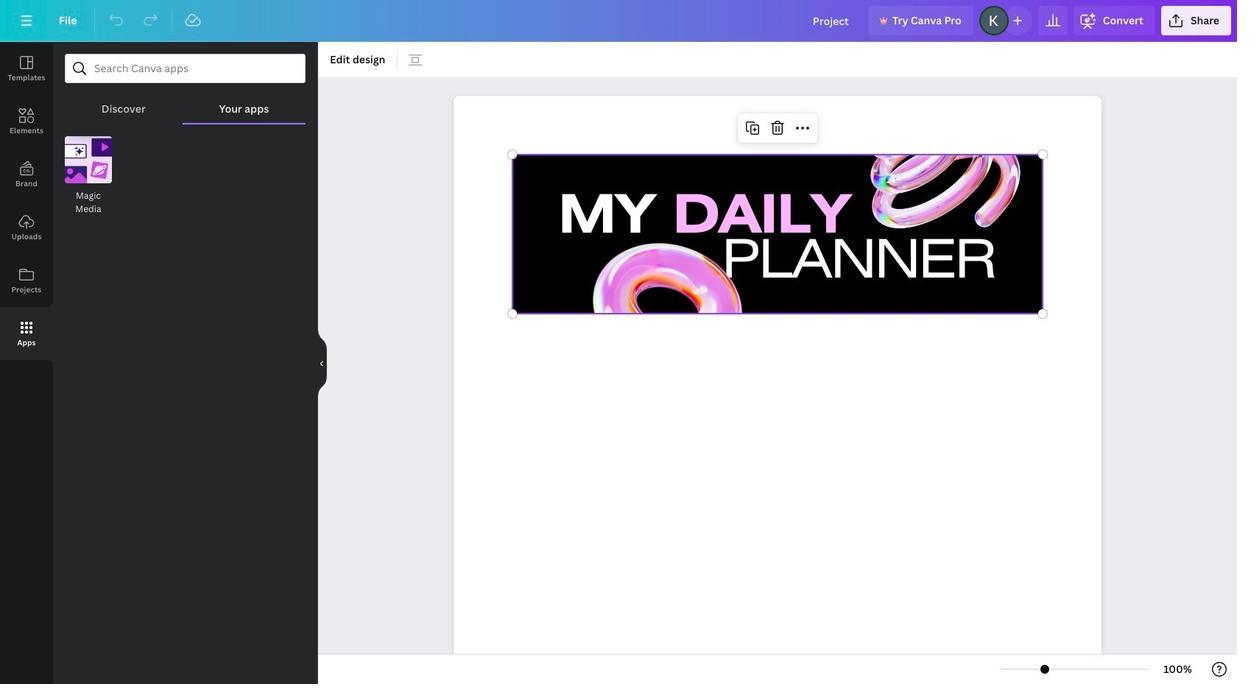 Task type: vqa. For each thing, say whether or not it's contained in the screenshot.
Design title Text Box
yes



Task type: locate. For each thing, give the bounding box(es) containing it.
Zoom button
[[1154, 658, 1202, 681]]

None text field
[[454, 88, 1102, 684]]

Search Canva apps search field
[[94, 55, 276, 83]]

side panel tab list
[[0, 42, 53, 360]]



Task type: describe. For each thing, give the bounding box(es) containing it.
main menu bar
[[0, 0, 1238, 42]]

hide image
[[317, 328, 327, 399]]

Design title text field
[[801, 6, 863, 35]]



